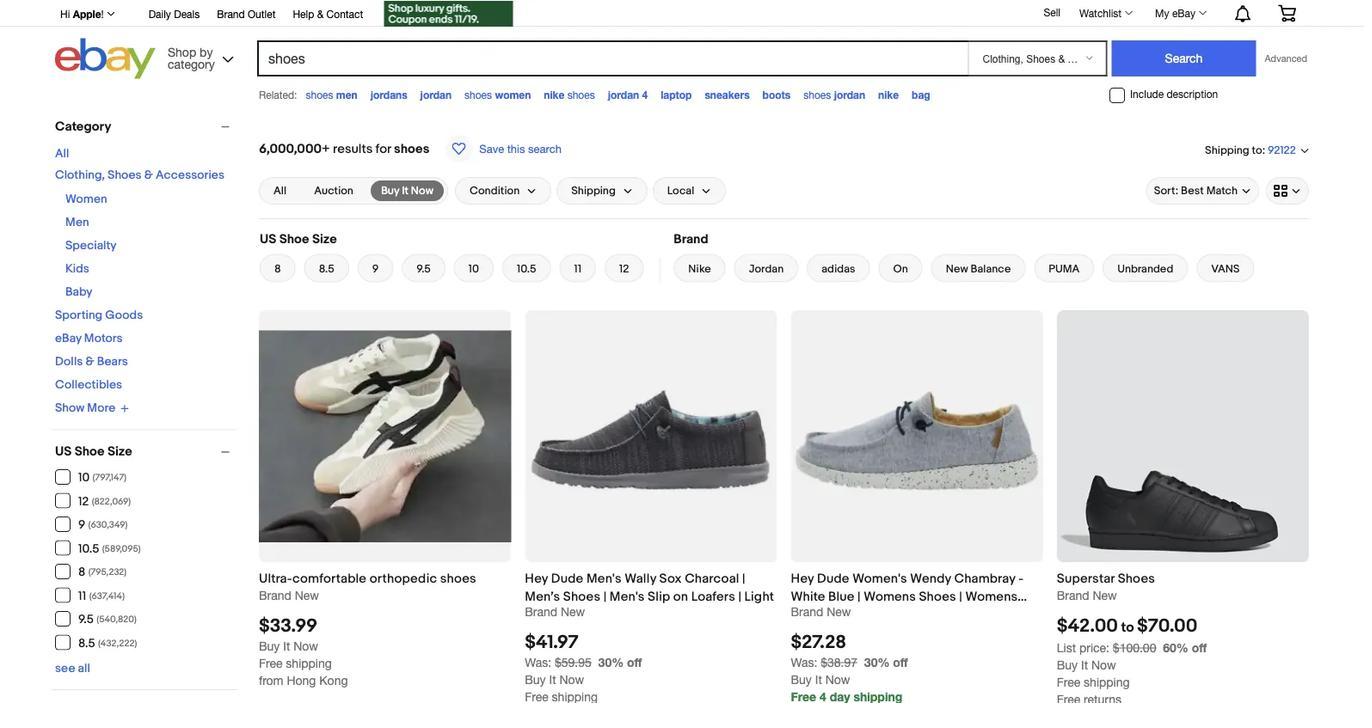 Task type: locate. For each thing, give the bounding box(es) containing it.
hey up men's
[[525, 571, 548, 586]]

0 horizontal spatial hey
[[525, 571, 548, 586]]

now down $38.97
[[825, 673, 850, 687]]

jordan left 4
[[608, 89, 639, 101]]

brand up nike link
[[674, 231, 708, 247]]

0 horizontal spatial 12
[[78, 495, 89, 509]]

1 horizontal spatial 8
[[274, 262, 281, 276]]

11 inside 11 link
[[574, 262, 581, 276]]

0 vertical spatial men's
[[586, 571, 622, 586]]

shop by category banner
[[51, 0, 1309, 83]]

Buy It Now selected text field
[[381, 183, 433, 199]]

1 vertical spatial us
[[55, 444, 72, 460]]

1 horizontal spatial jordan
[[608, 89, 639, 101]]

shipping inside dropdown button
[[571, 184, 616, 198]]

1 vertical spatial shipping
[[1084, 675, 1130, 689]]

dude up blue
[[817, 571, 849, 586]]

all link
[[55, 147, 69, 161], [263, 181, 297, 201]]

new down superstar shoes 'heading'
[[1093, 588, 1117, 602]]

11 left "(637,414)"
[[78, 589, 86, 604]]

save this search
[[479, 142, 562, 155]]

1 horizontal spatial 30%
[[864, 655, 890, 670]]

8.5 inside "main content"
[[319, 262, 334, 276]]

shoes left "jordan 4"
[[567, 89, 595, 101]]

light
[[744, 589, 774, 604]]

was: inside $27.28 was: $38.97 30% off buy it now
[[791, 655, 817, 670]]

womens
[[864, 589, 916, 604], [965, 589, 1018, 604]]

0 horizontal spatial dude
[[551, 571, 583, 586]]

it inside text field
[[402, 184, 408, 197]]

9.5 (540,820)
[[78, 613, 137, 627]]

advanced link
[[1256, 41, 1307, 76]]

dude inside hey dude men's wally sox charcoal | men's shoes | men's slip on loafers | light brand new
[[551, 571, 583, 586]]

see all
[[55, 661, 90, 676]]

buy down $27.28
[[791, 673, 812, 687]]

2 was: from the left
[[791, 655, 817, 670]]

| right blue
[[858, 589, 861, 604]]

None text field
[[525, 655, 592, 670]]

to left 92122
[[1252, 144, 1262, 157]]

now down $33.99 in the bottom of the page
[[293, 639, 318, 653]]

on down the 'white'
[[816, 607, 831, 623]]

1 horizontal spatial 8.5
[[319, 262, 334, 276]]

9
[[372, 262, 379, 276], [78, 518, 85, 533]]

0 horizontal spatial all link
[[55, 147, 69, 161]]

1 30% from the left
[[598, 655, 624, 670]]

brand down "superstar"
[[1057, 588, 1089, 602]]

shoe
[[279, 231, 309, 247], [75, 444, 105, 460]]

buy down $33.99 in the bottom of the page
[[259, 639, 280, 653]]

1 horizontal spatial 11
[[574, 262, 581, 276]]

on
[[673, 589, 688, 604], [816, 607, 831, 623]]

| right men's
[[604, 589, 607, 604]]

1 vertical spatial 8.5
[[78, 636, 95, 651]]

30% inside $41.97 was: $59.95 30% off buy it now
[[598, 655, 624, 670]]

buy inside $42.00 to $70.00 list price: $100.00 60% off buy it now free shipping
[[1057, 658, 1078, 672]]

1 vertical spatial on
[[816, 607, 831, 623]]

10.5 (589,095)
[[78, 542, 141, 556]]

shipping
[[1205, 144, 1250, 157], [571, 184, 616, 198]]

0 vertical spatial ebay
[[1172, 7, 1196, 19]]

shipping down price:
[[1084, 675, 1130, 689]]

10 link
[[454, 255, 494, 282]]

1 vertical spatial 10.5
[[78, 542, 99, 556]]

for
[[376, 141, 391, 157]]

0 vertical spatial 8.5
[[319, 262, 334, 276]]

(432,222)
[[98, 638, 137, 649]]

1 vertical spatial free
[[1057, 675, 1081, 689]]

9.5 for 9.5
[[417, 262, 431, 276]]

brand inside superstar shoes brand new
[[1057, 588, 1089, 602]]

jordan link
[[420, 89, 452, 101]]

shop
[[168, 45, 196, 59]]

jordan for jordan 4
[[608, 89, 639, 101]]

1 horizontal spatial 10
[[469, 262, 479, 276]]

us shoe size up 8 link
[[260, 231, 337, 247]]

shipping left ":"
[[1205, 144, 1250, 157]]

10 left (797,147)
[[78, 471, 90, 486]]

1 was: from the left
[[525, 655, 551, 670]]

us shoe size up 10 (797,147)
[[55, 444, 132, 460]]

nike right the women on the top left of page
[[544, 89, 565, 101]]

1 vertical spatial ebay
[[55, 332, 81, 346]]

0 horizontal spatial was:
[[525, 655, 551, 670]]

dude for blue
[[817, 571, 849, 586]]

now down $59.95
[[559, 673, 584, 687]]

slip
[[648, 589, 670, 604], [791, 607, 813, 623]]

10 right 9.5 link at the top
[[469, 262, 479, 276]]

off right '60%'
[[1192, 641, 1207, 655]]

2 jordan from the left
[[608, 89, 639, 101]]

ebay
[[1172, 7, 1196, 19], [55, 332, 81, 346]]

1 vertical spatial us shoe size
[[55, 444, 132, 460]]

your shopping cart image
[[1277, 5, 1297, 22]]

(637,414)
[[89, 591, 125, 602]]

& left accessories
[[144, 168, 153, 183]]

superstar shoes heading
[[1057, 571, 1155, 586]]

8 left (795,232) on the bottom
[[78, 566, 85, 580]]

buy down list at right bottom
[[1057, 658, 1078, 672]]

free down list at right bottom
[[1057, 675, 1081, 689]]

account navigation
[[51, 0, 1309, 29]]

1 vertical spatial 11
[[78, 589, 86, 604]]

10.5 up 8 (795,232)
[[78, 542, 99, 556]]

off inside $42.00 to $70.00 list price: $100.00 60% off buy it now free shipping
[[1192, 641, 1207, 655]]

all down 6,000,000
[[274, 184, 287, 198]]

0 vertical spatial 10
[[469, 262, 479, 276]]

hong
[[287, 673, 316, 688]]

shipping for shipping
[[571, 184, 616, 198]]

1 vertical spatial 9
[[78, 518, 85, 533]]

6,000,000 + results for shoes
[[259, 141, 429, 157]]

1 horizontal spatial us
[[260, 231, 276, 247]]

| left light
[[738, 589, 741, 604]]

0 horizontal spatial slip
[[648, 589, 670, 604]]

shoes right men's
[[563, 589, 601, 604]]

0 vertical spatial us
[[260, 231, 276, 247]]

0 vertical spatial 9.5
[[417, 262, 431, 276]]

9 left (630,349)
[[78, 518, 85, 533]]

brand left outlet
[[217, 8, 245, 20]]

None submit
[[1112, 40, 1256, 77]]

off right $59.95
[[627, 655, 642, 670]]

it
[[402, 184, 408, 197], [283, 639, 290, 653], [1081, 658, 1088, 672], [549, 673, 556, 687], [815, 673, 822, 687]]

hey dude women's wendy chambray - white blue | womens shoes | womens slip on link
[[791, 570, 1043, 623]]

0 horizontal spatial to
[[1121, 620, 1134, 636]]

brand new
[[791, 604, 851, 619]]

ebay right my
[[1172, 7, 1196, 19]]

shoes left the women on the top left of page
[[465, 89, 492, 101]]

now down price:
[[1091, 658, 1116, 672]]

1 horizontal spatial ebay
[[1172, 7, 1196, 19]]

shoes inside hey dude women's wendy chambray - white blue | womens shoes | womens slip on
[[919, 589, 956, 604]]

buy
[[381, 184, 399, 197], [259, 639, 280, 653], [1057, 658, 1078, 672], [525, 673, 546, 687], [791, 673, 812, 687]]

ebay inside my ebay link
[[1172, 7, 1196, 19]]

12 right 11 link
[[619, 262, 629, 276]]

new down comfortable at the left of the page
[[295, 588, 319, 602]]

1 jordan from the left
[[420, 89, 452, 101]]

9 inside "main content"
[[372, 262, 379, 276]]

1 horizontal spatial slip
[[791, 607, 813, 623]]

ultra-comfortable orthopedic shoes brand new
[[259, 571, 476, 602]]

1 vertical spatial size
[[107, 444, 132, 460]]

0 horizontal spatial on
[[673, 589, 688, 604]]

30% right $59.95
[[598, 655, 624, 670]]

10 for 10
[[469, 262, 479, 276]]

off
[[1192, 641, 1207, 655], [627, 655, 642, 670], [893, 655, 908, 670]]

men's down wally
[[610, 589, 645, 604]]

0 vertical spatial slip
[[648, 589, 670, 604]]

jordan
[[749, 262, 784, 276]]

blue
[[828, 589, 855, 604]]

10.5 left 11 link
[[517, 262, 536, 276]]

was: for $41.97
[[525, 655, 551, 670]]

9.5 inside 9.5 link
[[417, 262, 431, 276]]

to
[[1252, 144, 1262, 157], [1121, 620, 1134, 636]]

11 for 11 (637,414)
[[78, 589, 86, 604]]

search
[[528, 142, 562, 155]]

1 vertical spatial 12
[[78, 495, 89, 509]]

free inside $42.00 to $70.00 list price: $100.00 60% off buy it now free shipping
[[1057, 675, 1081, 689]]

comfortable
[[292, 571, 367, 586]]

hey up the 'white'
[[791, 571, 814, 586]]

jordan
[[420, 89, 452, 101], [608, 89, 639, 101], [834, 89, 865, 101]]

9 left 9.5 link at the top
[[372, 262, 379, 276]]

was: down $27.28
[[791, 655, 817, 670]]

shop by category
[[168, 45, 215, 71]]

free up from
[[259, 656, 283, 670]]

it inside $27.28 was: $38.97 30% off buy it now
[[815, 673, 822, 687]]

0 vertical spatial 12
[[619, 262, 629, 276]]

30% inside $27.28 was: $38.97 30% off buy it now
[[864, 655, 890, 670]]

1 horizontal spatial us shoe size
[[260, 231, 337, 247]]

kids
[[65, 262, 89, 277]]

hey inside hey dude men's wally sox charcoal | men's shoes | men's slip on loafers | light brand new
[[525, 571, 548, 586]]

shoe up 8 link
[[279, 231, 309, 247]]

was: inside $41.97 was: $59.95 30% off buy it now
[[525, 655, 551, 670]]

2 horizontal spatial off
[[1192, 641, 1207, 655]]

11 left 12 link
[[574, 262, 581, 276]]

1 horizontal spatial nike
[[878, 89, 899, 101]]

0 horizontal spatial 9
[[78, 518, 85, 533]]

brand inside account navigation
[[217, 8, 245, 20]]

adidas link
[[807, 255, 870, 282]]

0 vertical spatial size
[[312, 231, 337, 247]]

8.5 up all
[[78, 636, 95, 651]]

outlet
[[248, 8, 276, 20]]

jordan right the jordans
[[420, 89, 452, 101]]

women
[[495, 89, 531, 101]]

!
[[101, 8, 104, 20]]

brand up $41.97
[[525, 604, 557, 619]]

hey dude women's wendy chambray - white blue | womens shoes | womens slip on
[[791, 571, 1024, 623]]

9.5 for 9.5 (540,820)
[[78, 613, 94, 627]]

2 womens from the left
[[965, 589, 1018, 604]]

8
[[274, 262, 281, 276], [78, 566, 85, 580]]

buy down "for"
[[381, 184, 399, 197]]

include
[[1130, 88, 1164, 100]]

off right $38.97
[[893, 655, 908, 670]]

shipping up hong
[[286, 656, 332, 670]]

1 horizontal spatial to
[[1252, 144, 1262, 157]]

1 horizontal spatial 10.5
[[517, 262, 536, 276]]

ebay motors link
[[55, 332, 123, 346]]

30% right $38.97
[[864, 655, 890, 670]]

1 horizontal spatial shipping
[[1205, 144, 1250, 157]]

save
[[479, 142, 504, 155]]

men's
[[586, 571, 622, 586], [610, 589, 645, 604]]

daily deals
[[148, 8, 200, 20]]

my
[[1155, 7, 1169, 19]]

shoes right "superstar"
[[1118, 571, 1155, 586]]

now left condition
[[411, 184, 433, 197]]

shoes inside superstar shoes brand new
[[1118, 571, 1155, 586]]

:
[[1262, 144, 1265, 157]]

off inside $27.28 was: $38.97 30% off buy it now
[[893, 655, 908, 670]]

all link down 6,000,000
[[263, 181, 297, 201]]

0 vertical spatial free
[[259, 656, 283, 670]]

brand inside the ultra-comfortable orthopedic shoes brand new
[[259, 588, 291, 602]]

1 vertical spatial all link
[[263, 181, 297, 201]]

2 vertical spatial &
[[86, 355, 94, 369]]

nike
[[544, 89, 565, 101], [878, 89, 899, 101]]

brand down ultra-
[[259, 588, 291, 602]]

men link
[[65, 215, 89, 230]]

by
[[200, 45, 213, 59]]

1 vertical spatial all
[[274, 184, 287, 198]]

to inside $42.00 to $70.00 list price: $100.00 60% off buy it now free shipping
[[1121, 620, 1134, 636]]

9.5
[[417, 262, 431, 276], [78, 613, 94, 627]]

0 vertical spatial shipping
[[286, 656, 332, 670]]

new balance link
[[931, 255, 1026, 282]]

0 vertical spatial us shoe size
[[260, 231, 337, 247]]

size
[[312, 231, 337, 247], [107, 444, 132, 460]]

10.5 inside "link"
[[517, 262, 536, 276]]

0 vertical spatial on
[[673, 589, 688, 604]]

slip down the 'white'
[[791, 607, 813, 623]]

8 left 8.5 link
[[274, 262, 281, 276]]

0 horizontal spatial off
[[627, 655, 642, 670]]

0 vertical spatial 8
[[274, 262, 281, 276]]

hey
[[525, 571, 548, 586], [791, 571, 814, 586]]

1 hey from the left
[[525, 571, 548, 586]]

buy down $41.97
[[525, 673, 546, 687]]

9.5 right the 9 link
[[417, 262, 431, 276]]

superstar
[[1057, 571, 1115, 586]]

shoe up 10 (797,147)
[[75, 444, 105, 460]]

1 horizontal spatial womens
[[965, 589, 1018, 604]]

8.5 for 8.5 (432,222)
[[78, 636, 95, 651]]

nike for nike
[[878, 89, 899, 101]]

us shoe size
[[260, 231, 337, 247], [55, 444, 132, 460]]

ebay up dolls
[[55, 332, 81, 346]]

1 nike from the left
[[544, 89, 565, 101]]

was: for $27.28
[[791, 655, 817, 670]]

12 link
[[605, 255, 644, 282]]

& right help
[[317, 8, 324, 20]]

new balance
[[946, 262, 1011, 276]]

us up 8 link
[[260, 231, 276, 247]]

0 horizontal spatial 8.5
[[78, 636, 95, 651]]

0 horizontal spatial 9.5
[[78, 613, 94, 627]]

0 horizontal spatial shipping
[[571, 184, 616, 198]]

free
[[259, 656, 283, 670], [1057, 675, 1081, 689]]

on down sox
[[673, 589, 688, 604]]

0 vertical spatial 9
[[372, 262, 379, 276]]

1 horizontal spatial hey
[[791, 571, 814, 586]]

0 horizontal spatial 8
[[78, 566, 85, 580]]

sporting goods link
[[55, 308, 143, 323]]

category button
[[55, 119, 237, 134]]

daily deals link
[[148, 5, 200, 24]]

get the coupon image
[[384, 1, 513, 27]]

loafers
[[691, 589, 735, 604]]

1 horizontal spatial &
[[144, 168, 153, 183]]

main content
[[252, 110, 1316, 704]]

2 horizontal spatial jordan
[[834, 89, 865, 101]]

all up clothing,
[[55, 147, 69, 161]]

0 horizontal spatial shipping
[[286, 656, 332, 670]]

new right men's
[[561, 604, 585, 619]]

size inside "main content"
[[312, 231, 337, 247]]

0 horizontal spatial 30%
[[598, 655, 624, 670]]

1 horizontal spatial dude
[[817, 571, 849, 586]]

brand outlet link
[[217, 5, 276, 24]]

$27.28 was: $38.97 30% off buy it now
[[791, 632, 908, 687]]

to inside the shipping to : 92122
[[1252, 144, 1262, 157]]

1 horizontal spatial shipping
[[1084, 675, 1130, 689]]

10 (797,147)
[[78, 471, 127, 486]]

9.5 down the 11 (637,414)
[[78, 613, 94, 627]]

0 vertical spatial 10.5
[[517, 262, 536, 276]]

0 horizontal spatial all
[[55, 147, 69, 161]]

men's left wally
[[586, 571, 622, 586]]

all
[[78, 661, 90, 676]]

0 horizontal spatial nike
[[544, 89, 565, 101]]

12 left (822,069)
[[78, 495, 89, 509]]

to up $100.00
[[1121, 620, 1134, 636]]

shoes down wendy
[[919, 589, 956, 604]]

baby
[[65, 285, 92, 300]]

0 horizontal spatial 10.5
[[78, 542, 99, 556]]

ultra-comfortable orthopedic shoes image
[[259, 331, 511, 543]]

1 horizontal spatial 12
[[619, 262, 629, 276]]

dude for men's
[[551, 571, 583, 586]]

1 vertical spatial shoe
[[75, 444, 105, 460]]

match
[[1206, 184, 1238, 198]]

& right dolls
[[86, 355, 94, 369]]

1 horizontal spatial 9.5
[[417, 262, 431, 276]]

30% for $41.97
[[598, 655, 624, 670]]

shipping inside the shipping to : 92122
[[1205, 144, 1250, 157]]

none text field containing was:
[[525, 655, 592, 670]]

us
[[260, 231, 276, 247], [55, 444, 72, 460]]

2 nike from the left
[[878, 89, 899, 101]]

1 horizontal spatial on
[[816, 607, 831, 623]]

8 inside "main content"
[[274, 262, 281, 276]]

0 horizontal spatial &
[[86, 355, 94, 369]]

womens down women's
[[864, 589, 916, 604]]

None text field
[[1057, 641, 1156, 655], [791, 655, 858, 670], [1057, 641, 1156, 655], [791, 655, 858, 670]]

0 vertical spatial 11
[[574, 262, 581, 276]]

local button
[[653, 177, 726, 205]]

us down show
[[55, 444, 72, 460]]

clothing,
[[55, 168, 105, 183]]

2 30% from the left
[[864, 655, 890, 670]]

all link up clothing,
[[55, 147, 69, 161]]

2 dude from the left
[[817, 571, 849, 586]]

now inside $27.28 was: $38.97 30% off buy it now
[[825, 673, 850, 687]]

size up 8.5 link
[[312, 231, 337, 247]]

hey dude men's wally sox charcoal | men's shoes | men's slip on loafers | light heading
[[525, 571, 774, 604]]

1 vertical spatial shipping
[[571, 184, 616, 198]]

deals
[[174, 8, 200, 20]]

10 inside 'link'
[[469, 262, 479, 276]]

0 vertical spatial shipping
[[1205, 144, 1250, 157]]

shipping
[[286, 656, 332, 670], [1084, 675, 1130, 689]]

jordan left nike link in the top right of the page
[[834, 89, 865, 101]]

0 horizontal spatial free
[[259, 656, 283, 670]]

1 dude from the left
[[551, 571, 583, 586]]

off inside $41.97 was: $59.95 30% off buy it now
[[627, 655, 642, 670]]

off for $27.28
[[893, 655, 908, 670]]

9.5 link
[[402, 255, 445, 282]]

was: down $41.97
[[525, 655, 551, 670]]

1 horizontal spatial 9
[[372, 262, 379, 276]]

2 horizontal spatial &
[[317, 8, 324, 20]]

0 horizontal spatial jordan
[[420, 89, 452, 101]]

1 vertical spatial 9.5
[[78, 613, 94, 627]]

shipping up 11 link
[[571, 184, 616, 198]]

8.5 (432,222)
[[78, 636, 137, 651]]

8.5 left the 9 link
[[319, 262, 334, 276]]

1 horizontal spatial shoe
[[279, 231, 309, 247]]

womens down chambray
[[965, 589, 1018, 604]]

0 horizontal spatial 11
[[78, 589, 86, 604]]

nike left bag
[[878, 89, 899, 101]]

on
[[893, 262, 908, 276]]

1 horizontal spatial free
[[1057, 675, 1081, 689]]

1 horizontal spatial off
[[893, 655, 908, 670]]

it inside $41.97 was: $59.95 30% off buy it now
[[549, 673, 556, 687]]

this
[[507, 142, 525, 155]]

dude up men's
[[551, 571, 583, 586]]

superstar shoes link
[[1057, 570, 1309, 588]]

12 for 12
[[619, 262, 629, 276]]

1 vertical spatial 8
[[78, 566, 85, 580]]

2 hey from the left
[[791, 571, 814, 586]]

dude inside hey dude women's wendy chambray - white blue | womens shoes | womens slip on
[[817, 571, 849, 586]]

size up (797,147)
[[107, 444, 132, 460]]

hey inside hey dude women's wendy chambray - white blue | womens shoes | womens slip on
[[791, 571, 814, 586]]

0 vertical spatial to
[[1252, 144, 1262, 157]]

slip down sox
[[648, 589, 670, 604]]

10.5 link
[[502, 255, 551, 282]]



Task type: describe. For each thing, give the bounding box(es) containing it.
ultra-comfortable orthopedic shoes link
[[259, 570, 511, 588]]

women
[[65, 192, 107, 207]]

| up light
[[742, 571, 745, 586]]

adidas
[[822, 262, 855, 276]]

$41.97
[[525, 632, 578, 654]]

shoes right "for"
[[394, 141, 429, 157]]

shipping inside the $33.99 buy it now free shipping from hong kong
[[286, 656, 332, 670]]

8.5 for 8.5
[[319, 262, 334, 276]]

listing options selector. gallery view selected. image
[[1274, 184, 1301, 198]]

nike shoes
[[544, 89, 595, 101]]

advanced
[[1265, 53, 1307, 64]]

shoes women
[[465, 89, 531, 101]]

10 for 10 (797,147)
[[78, 471, 90, 486]]

free inside the $33.99 buy it now free shipping from hong kong
[[259, 656, 283, 670]]

women's
[[852, 571, 907, 586]]

& inside the sporting goods ebay motors dolls & bears collectibles
[[86, 355, 94, 369]]

sell link
[[1036, 6, 1068, 18]]

shoes inside hey dude men's wally sox charcoal | men's shoes | men's slip on loafers | light brand new
[[563, 589, 601, 604]]

1 vertical spatial men's
[[610, 589, 645, 604]]

8 link
[[260, 255, 296, 282]]

$33.99 buy it now free shipping from hong kong
[[259, 615, 348, 688]]

$41.97 was: $59.95 30% off buy it now
[[525, 632, 642, 687]]

women men specialty kids baby
[[65, 192, 117, 300]]

now inside $41.97 was: $59.95 30% off buy it now
[[559, 673, 584, 687]]

auction
[[314, 184, 353, 198]]

new left "balance"
[[946, 262, 968, 276]]

| down chambray
[[959, 589, 962, 604]]

dolls
[[55, 355, 83, 369]]

sneakers
[[705, 89, 750, 101]]

9 for 9 (630,349)
[[78, 518, 85, 533]]

see
[[55, 661, 75, 676]]

list
[[1057, 641, 1076, 655]]

+
[[322, 141, 330, 157]]

hey dude men's wally sox charcoal | men's shoes | men's slip on loafers | light image
[[525, 311, 777, 563]]

men
[[65, 215, 89, 230]]

3 jordan from the left
[[834, 89, 865, 101]]

now inside $42.00 to $70.00 list price: $100.00 60% off buy it now free shipping
[[1091, 658, 1116, 672]]

(797,147)
[[93, 473, 127, 484]]

8.5 link
[[304, 255, 349, 282]]

buy inside $41.97 was: $59.95 30% off buy it now
[[525, 673, 546, 687]]

puma
[[1049, 262, 1080, 276]]

8 for 8 (795,232)
[[78, 566, 85, 580]]

brand inside hey dude men's wally sox charcoal | men's shoes | men's slip on loafers | light brand new
[[525, 604, 557, 619]]

(589,095)
[[102, 544, 141, 555]]

10.5 for 10.5 (589,095)
[[78, 542, 99, 556]]

slip inside hey dude women's wendy chambray - white blue | womens shoes | womens slip on
[[791, 607, 813, 623]]

sox
[[659, 571, 682, 586]]

brand up $27.28
[[791, 604, 823, 619]]

hey dude women's wendy chambray - white blue | womens shoes | womens slip on image
[[791, 311, 1043, 563]]

main content containing $33.99
[[252, 110, 1316, 704]]

none submit inside shop by category banner
[[1112, 40, 1256, 77]]

1 womens from the left
[[864, 589, 916, 604]]

sort:
[[1154, 184, 1179, 198]]

jordan for jordan
[[420, 89, 452, 101]]

12 (822,069)
[[78, 495, 131, 509]]

condition button
[[455, 177, 551, 205]]

orthopedic
[[370, 571, 437, 586]]

sort: best match
[[1154, 184, 1238, 198]]

now inside buy it now selected text field
[[411, 184, 433, 197]]

goods
[[105, 308, 143, 323]]

price:
[[1079, 641, 1109, 655]]

shoes right the boots link
[[804, 89, 831, 101]]

unbranded
[[1117, 262, 1173, 276]]

slip inside hey dude men's wally sox charcoal | men's shoes | men's slip on loafers | light brand new
[[648, 589, 670, 604]]

on inside hey dude women's wendy chambray - white blue | womens shoes | womens slip on
[[816, 607, 831, 623]]

off for $41.97
[[627, 655, 642, 670]]

unbranded link
[[1103, 255, 1188, 282]]

clothing, shoes & accessories link
[[55, 168, 224, 183]]

sell
[[1044, 6, 1061, 18]]

buy inside text field
[[381, 184, 399, 197]]

(540,820)
[[97, 615, 137, 626]]

watchlist
[[1079, 7, 1122, 19]]

shop by category button
[[160, 38, 237, 75]]

shipping for shipping to : 92122
[[1205, 144, 1250, 157]]

baby link
[[65, 285, 92, 300]]

$42.00 to $70.00 list price: $100.00 60% off buy it now free shipping
[[1057, 615, 1207, 689]]

it inside the $33.99 buy it now free shipping from hong kong
[[283, 639, 290, 653]]

now inside the $33.99 buy it now free shipping from hong kong
[[293, 639, 318, 653]]

nike link
[[878, 89, 899, 101]]

& inside account navigation
[[317, 8, 324, 20]]

nike for nike shoes
[[544, 89, 565, 101]]

0 vertical spatial shoe
[[279, 231, 309, 247]]

to for $70.00
[[1121, 620, 1134, 636]]

show more
[[55, 401, 115, 416]]

my ebay
[[1155, 7, 1196, 19]]

9 for 9
[[372, 262, 379, 276]]

us shoe size inside "main content"
[[260, 231, 337, 247]]

specialty link
[[65, 239, 117, 253]]

sneakers link
[[705, 89, 750, 101]]

collectibles link
[[55, 378, 122, 393]]

apple
[[73, 8, 101, 20]]

auction link
[[304, 181, 364, 201]]

save this search button
[[440, 134, 567, 163]]

12 for 12 (822,069)
[[78, 495, 89, 509]]

laptop link
[[661, 89, 692, 101]]

to for :
[[1252, 144, 1262, 157]]

shoes right clothing,
[[108, 168, 142, 183]]

results
[[333, 141, 373, 157]]

30% for $27.28
[[864, 655, 890, 670]]

shoes jordan
[[804, 89, 865, 101]]

1 vertical spatial &
[[144, 168, 153, 183]]

0 horizontal spatial size
[[107, 444, 132, 460]]

hey for hey dude women's wendy chambray - white blue | womens shoes | womens slip on
[[791, 571, 814, 586]]

jordan 4
[[608, 89, 648, 101]]

superstar shoes image
[[1057, 311, 1309, 563]]

shoes inside the ultra-comfortable orthopedic shoes brand new
[[440, 571, 476, 586]]

$38.97
[[821, 655, 858, 670]]

best
[[1181, 184, 1204, 198]]

shoes left men
[[306, 89, 333, 101]]

buy inside the $33.99 buy it now free shipping from hong kong
[[259, 639, 280, 653]]

new right the 'white'
[[827, 604, 851, 619]]

shipping button
[[557, 177, 648, 205]]

hey dude men's wally sox charcoal | men's shoes | men's slip on loafers | light link
[[525, 570, 777, 604]]

help & contact link
[[293, 5, 363, 24]]

0 vertical spatial all link
[[55, 147, 69, 161]]

ultra-
[[259, 571, 292, 586]]

charcoal
[[685, 571, 739, 586]]

bag link
[[912, 89, 930, 101]]

hey for hey dude men's wally sox charcoal | men's shoes | men's slip on loafers | light brand new
[[525, 571, 548, 586]]

contact
[[326, 8, 363, 20]]

0 horizontal spatial us shoe size
[[55, 444, 132, 460]]

puma link
[[1034, 255, 1094, 282]]

92122
[[1268, 144, 1296, 157]]

8 for 8
[[274, 262, 281, 276]]

1 horizontal spatial all link
[[263, 181, 297, 201]]

new inside the ultra-comfortable orthopedic shoes brand new
[[295, 588, 319, 602]]

60%
[[1163, 641, 1189, 655]]

it inside $42.00 to $70.00 list price: $100.00 60% off buy it now free shipping
[[1081, 658, 1088, 672]]

ebay inside the sporting goods ebay motors dolls & bears collectibles
[[55, 332, 81, 346]]

9 (630,349)
[[78, 518, 128, 533]]

bag
[[912, 89, 930, 101]]

show more button
[[55, 401, 129, 416]]

wendy
[[910, 571, 951, 586]]

help & contact
[[293, 8, 363, 20]]

new inside hey dude men's wally sox charcoal | men's shoes | men's slip on loafers | light brand new
[[561, 604, 585, 619]]

hey dude men's wally sox charcoal | men's shoes | men's slip on loafers | light brand new
[[525, 571, 774, 619]]

11 for 11
[[574, 262, 581, 276]]

ultra-comfortable orthopedic shoes heading
[[259, 571, 476, 586]]

buy inside $27.28 was: $38.97 30% off buy it now
[[791, 673, 812, 687]]

sporting
[[55, 308, 103, 323]]

$42.00
[[1057, 615, 1118, 638]]

0 horizontal spatial shoe
[[75, 444, 105, 460]]

0 horizontal spatial us
[[55, 444, 72, 460]]

0 vertical spatial all
[[55, 147, 69, 161]]

hey dude women's wendy chambray - white blue | womens shoes | womens slip on heading
[[791, 571, 1027, 623]]

Search for anything text field
[[260, 42, 965, 75]]

superstar shoes brand new
[[1057, 571, 1155, 602]]

new inside superstar shoes brand new
[[1093, 588, 1117, 602]]

1 horizontal spatial all
[[274, 184, 287, 198]]

shipping inside $42.00 to $70.00 list price: $100.00 60% off buy it now free shipping
[[1084, 675, 1130, 689]]

10.5 for 10.5
[[517, 262, 536, 276]]

on inside hey dude men's wally sox charcoal | men's shoes | men's slip on loafers | light brand new
[[673, 589, 688, 604]]

shoes men
[[306, 89, 358, 101]]



Task type: vqa. For each thing, say whether or not it's contained in the screenshot.


